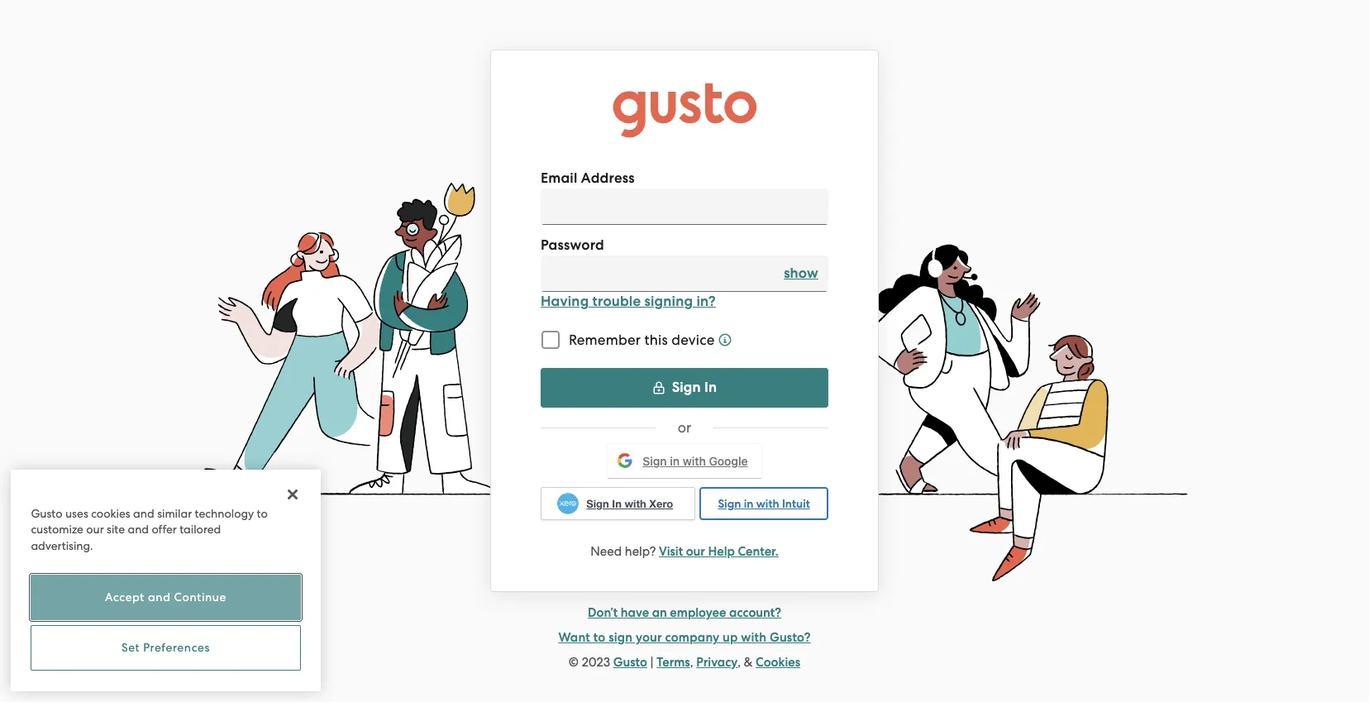 Task type: describe. For each thing, give the bounding box(es) containing it.
terms link
[[657, 655, 690, 670]]

customize
[[31, 523, 83, 536]]

in for sign in with xero
[[612, 497, 622, 510]]

set
[[122, 641, 140, 655]]

1 , from the left
[[690, 655, 694, 670]]

privacy link
[[697, 655, 738, 670]]

need
[[591, 545, 622, 560]]

help?
[[625, 545, 656, 560]]

in?
[[697, 293, 716, 310]]

uses
[[65, 507, 88, 520]]

and inside button
[[148, 591, 171, 604]]

to inside gusto uses cookies and similar technology to customize our site and offer tailored advertising.
[[257, 507, 268, 520]]

sign in with google
[[643, 454, 748, 468]]

gusto uses cookies and similar technology to customize our site and offer tailored advertising.
[[31, 507, 268, 552]]

accept and continue
[[105, 591, 227, 604]]

gusto inside gusto uses cookies and similar technology to customize our site and offer tailored advertising.
[[31, 507, 62, 520]]

sign in with google link
[[608, 444, 761, 478]]

sign in button
[[541, 368, 829, 408]]

2 , from the left
[[738, 655, 741, 670]]

privacy
[[697, 655, 738, 670]]

sign in with xero
[[587, 497, 673, 510]]

1 vertical spatial gusto
[[614, 655, 648, 670]]

accept
[[105, 591, 145, 604]]

don't have an       employee account?
[[588, 606, 782, 621]]

having trouble signing in?
[[541, 293, 716, 310]]

similar
[[157, 507, 192, 520]]

don't
[[588, 606, 618, 621]]

|
[[651, 655, 654, 670]]

with for xero
[[625, 497, 647, 510]]

gusto?
[[770, 631, 811, 646]]

cookies
[[756, 655, 801, 670]]

sign for sign in
[[672, 379, 701, 396]]

visit our help center. link
[[659, 545, 779, 560]]

&
[[744, 655, 753, 670]]

having trouble signing in? link
[[541, 292, 829, 312]]

don't have an       employee account? link
[[588, 606, 782, 621]]

want to sign your company up with gusto? link
[[559, 628, 811, 648]]

account?
[[730, 606, 782, 621]]

in for sign in
[[705, 379, 717, 396]]

signing
[[645, 293, 693, 310]]

gusto link
[[614, 655, 648, 670]]

email
[[541, 170, 578, 187]]

have
[[621, 606, 649, 621]]

Email Address field
[[541, 189, 829, 225]]

show button
[[784, 264, 819, 284]]

0 vertical spatial and
[[133, 507, 154, 520]]

your
[[636, 631, 662, 646]]



Task type: vqa. For each thing, say whether or not it's contained in the screenshot.
top Gusto
yes



Task type: locate. For each thing, give the bounding box(es) containing it.
0 vertical spatial in
[[705, 379, 717, 396]]

Remember this device checkbox
[[533, 322, 569, 358]]

help
[[708, 545, 735, 560]]

with right up
[[741, 631, 767, 646]]

with left google
[[683, 454, 706, 468]]

with for google
[[683, 454, 706, 468]]

0 vertical spatial to
[[257, 507, 268, 520]]

Password password field
[[541, 256, 829, 292]]

sign right xero logo
[[587, 497, 609, 510]]

information: remember this device image
[[719, 333, 732, 347]]

in left xero
[[612, 497, 622, 510]]

this
[[645, 332, 668, 348]]

need help? visit our help center.
[[591, 545, 779, 560]]

with left intuit
[[757, 497, 780, 511]]

1 horizontal spatial ,
[[738, 655, 741, 670]]

address
[[581, 170, 635, 187]]

sign for sign in with xero
[[587, 497, 609, 510]]

in down google
[[744, 497, 754, 511]]

gusto left |
[[614, 655, 648, 670]]

sign up xero
[[643, 454, 667, 468]]

an
[[652, 606, 667, 621]]

visit
[[659, 545, 683, 560]]

1 vertical spatial our
[[686, 545, 706, 560]]

want
[[559, 631, 591, 646]]

sign for sign in with intuit
[[718, 497, 741, 511]]

preferences
[[143, 641, 210, 655]]

sign in with xero link
[[541, 487, 696, 521], [541, 487, 696, 520]]

1 horizontal spatial in
[[744, 497, 754, 511]]

to
[[257, 507, 268, 520], [594, 631, 606, 646]]

1 horizontal spatial gusto
[[614, 655, 648, 670]]

device
[[672, 332, 715, 348]]

1 vertical spatial to
[[594, 631, 606, 646]]

©
[[569, 655, 579, 670]]

0 horizontal spatial to
[[257, 507, 268, 520]]

intuit
[[782, 497, 810, 511]]

continue
[[174, 591, 227, 604]]

sign inside sign in with intuit link
[[718, 497, 741, 511]]

xero logo image
[[558, 493, 579, 515]]

,
[[690, 655, 694, 670], [738, 655, 741, 670]]

sign down google
[[718, 497, 741, 511]]

our inside gusto uses cookies and similar technology to customize our site and offer tailored advertising.
[[86, 523, 104, 536]]

0 vertical spatial in
[[670, 454, 680, 468]]

cookies
[[91, 507, 130, 520]]

1 vertical spatial and
[[128, 523, 149, 536]]

in
[[670, 454, 680, 468], [744, 497, 754, 511]]

with
[[683, 454, 706, 468], [757, 497, 780, 511], [625, 497, 647, 510], [741, 631, 767, 646]]

set preferences
[[122, 641, 210, 655]]

our right visit
[[686, 545, 706, 560]]

1 vertical spatial in
[[612, 497, 622, 510]]

and right site
[[128, 523, 149, 536]]

1 horizontal spatial to
[[594, 631, 606, 646]]

want to sign your company up with gusto?
[[559, 631, 811, 646]]

password
[[541, 237, 605, 254]]

remember
[[569, 332, 641, 348]]

and
[[133, 507, 154, 520], [128, 523, 149, 536], [148, 591, 171, 604]]

show
[[784, 265, 819, 282]]

or
[[678, 420, 692, 436]]

xero
[[650, 497, 673, 510]]

to left sign
[[594, 631, 606, 646]]

gusto
[[31, 507, 62, 520], [614, 655, 648, 670]]

our
[[86, 523, 104, 536], [686, 545, 706, 560]]

sign inside sign in "button"
[[672, 379, 701, 396]]

1 horizontal spatial in
[[705, 379, 717, 396]]

in
[[705, 379, 717, 396], [612, 497, 622, 510]]

gusto up customize
[[31, 507, 62, 520]]

sign
[[609, 631, 633, 646]]

sign up or
[[672, 379, 701, 396]]

cookies link
[[756, 655, 801, 670]]

0 horizontal spatial gusto
[[31, 507, 62, 520]]

sign in with intuit
[[718, 497, 810, 511]]

to right technology
[[257, 507, 268, 520]]

0 horizontal spatial ,
[[690, 655, 694, 670]]

in down device
[[705, 379, 717, 396]]

and up offer
[[133, 507, 154, 520]]

with for intuit
[[757, 497, 780, 511]]

0 vertical spatial gusto
[[31, 507, 62, 520]]

accept and continue button
[[31, 575, 301, 620]]

0 horizontal spatial in
[[612, 497, 622, 510]]

email address
[[541, 170, 635, 187]]

employee
[[670, 606, 727, 621]]

google
[[709, 454, 748, 468]]

tailored
[[180, 523, 221, 536]]

in down or
[[670, 454, 680, 468]]

1 vertical spatial in
[[744, 497, 754, 511]]

sign inside sign in with google link
[[643, 454, 667, 468]]

up
[[723, 631, 738, 646]]

in for sign in with google
[[670, 454, 680, 468]]

remember this device
[[569, 332, 715, 348]]

with left xero
[[625, 497, 647, 510]]

sign for sign in with google
[[643, 454, 667, 468]]

© 2023 gusto | terms , privacy , & cookies
[[569, 655, 801, 670]]

0 vertical spatial our
[[86, 523, 104, 536]]

sign in with intuit link
[[700, 487, 829, 521]]

trouble
[[593, 293, 641, 310]]

offer
[[152, 523, 177, 536]]

site
[[107, 523, 125, 536]]

0 horizontal spatial our
[[86, 523, 104, 536]]

sign
[[672, 379, 701, 396], [643, 454, 667, 468], [718, 497, 741, 511], [587, 497, 609, 510]]

gusto logo image
[[613, 83, 757, 138]]

set preferences button
[[31, 625, 301, 671]]

in for sign in with intuit
[[744, 497, 754, 511]]

, left &
[[738, 655, 741, 670]]

2023
[[582, 655, 610, 670]]

having
[[541, 293, 589, 310]]

our left site
[[86, 523, 104, 536]]

in inside "button"
[[705, 379, 717, 396]]

and right accept
[[148, 591, 171, 604]]

technology
[[195, 507, 254, 520]]

advertising.
[[31, 539, 93, 552]]

company
[[665, 631, 720, 646]]

terms
[[657, 655, 690, 670]]

, down company
[[690, 655, 694, 670]]

0 horizontal spatial in
[[670, 454, 680, 468]]

sign in
[[672, 379, 717, 396]]

center.
[[738, 545, 779, 560]]

2 vertical spatial and
[[148, 591, 171, 604]]

1 horizontal spatial our
[[686, 545, 706, 560]]



